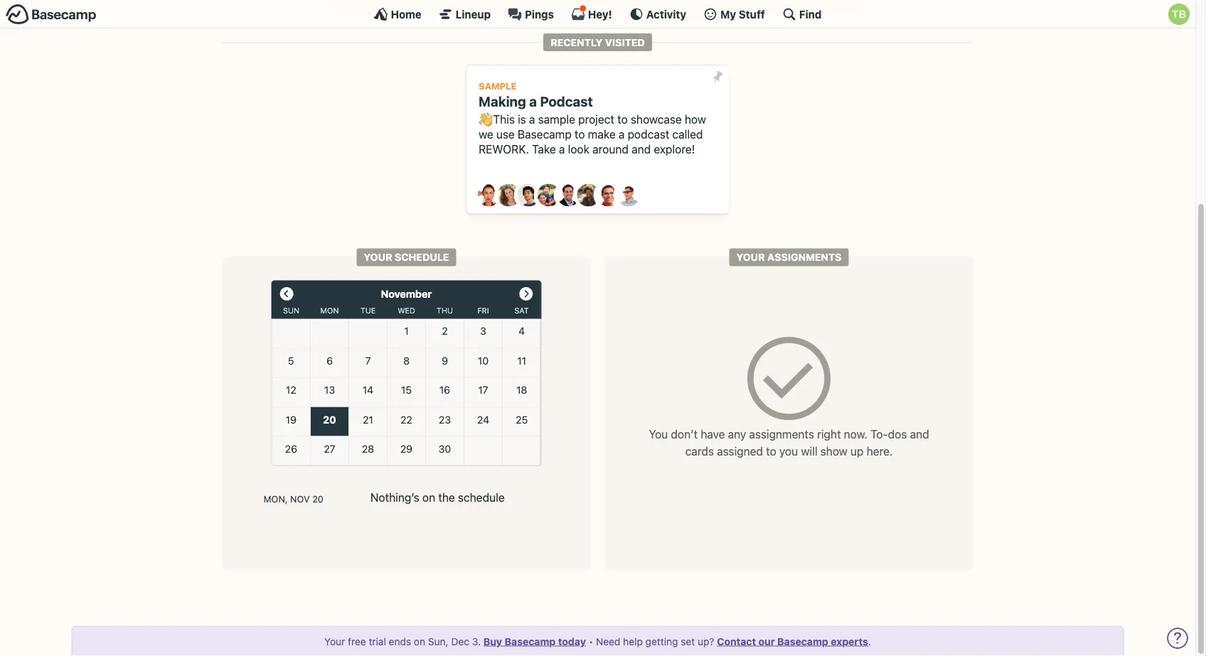 Task type: vqa. For each thing, say whether or not it's contained in the screenshot.
18 Dec's 18
no



Task type: describe. For each thing, give the bounding box(es) containing it.
called
[[672, 127, 703, 141]]

our
[[759, 636, 775, 648]]

my
[[720, 8, 736, 20]]

switch accounts image
[[6, 4, 97, 26]]

your schedule
[[364, 251, 449, 263]]

0 vertical spatial to
[[617, 113, 628, 126]]

a right making
[[529, 94, 537, 110]]

👋
[[479, 113, 490, 126]]

nothing's on the schedule
[[370, 491, 505, 505]]

trial
[[369, 636, 386, 648]]

make
[[588, 127, 616, 141]]

you don't have any assignments right now. to‑dos and cards assigned to you will show up here.
[[649, 428, 929, 458]]

basecamp right our
[[777, 636, 828, 648]]

the
[[438, 491, 455, 505]]

getting
[[645, 636, 678, 648]]

josh fiske image
[[557, 184, 580, 207]]

mon,
[[263, 494, 288, 504]]

showcase
[[631, 113, 682, 126]]

recently
[[551, 36, 603, 48]]

around
[[593, 142, 629, 156]]

show
[[820, 445, 848, 458]]

your free trial ends on sun, dec  3. buy basecamp today • need help getting set up? contact our basecamp experts .
[[324, 636, 871, 648]]

take
[[532, 142, 556, 156]]

podcast
[[628, 127, 669, 141]]

stuff
[[739, 8, 765, 20]]

recently visited
[[551, 36, 645, 48]]

victor cooper image
[[617, 184, 640, 207]]

main element
[[0, 0, 1195, 28]]

sun,
[[428, 636, 449, 648]]

nicole katz image
[[577, 184, 600, 207]]

up?
[[698, 636, 714, 648]]

project
[[578, 113, 614, 126]]

rework.
[[479, 142, 529, 156]]

set
[[681, 636, 695, 648]]

3.
[[472, 636, 481, 648]]

november
[[381, 288, 432, 300]]

sun
[[283, 306, 299, 315]]

lineup
[[456, 8, 491, 20]]

to inside you don't have any assignments right now. to‑dos and cards assigned to you will show up here.
[[766, 445, 776, 458]]

making
[[479, 94, 526, 110]]

now.
[[844, 428, 868, 441]]

find
[[799, 8, 822, 20]]

my stuff button
[[703, 7, 765, 21]]

visited
[[605, 36, 645, 48]]

home
[[391, 8, 422, 20]]

jennifer young image
[[537, 184, 560, 207]]

cards
[[685, 445, 714, 458]]

here.
[[867, 445, 893, 458]]

contact our basecamp experts link
[[717, 636, 868, 648]]

assignments
[[767, 251, 842, 263]]

sample
[[538, 113, 575, 126]]

thu
[[437, 306, 453, 315]]

your for your assignments
[[736, 251, 765, 263]]

my stuff
[[720, 8, 765, 20]]

your for your schedule
[[364, 251, 392, 263]]

a left 'look'
[[559, 142, 565, 156]]

a right 'is'
[[529, 113, 535, 126]]

steve marsh image
[[597, 184, 620, 207]]

pings button
[[508, 7, 554, 21]]



Task type: locate. For each thing, give the bounding box(es) containing it.
tue
[[360, 306, 376, 315]]

nothing's
[[370, 491, 419, 505]]

will
[[801, 445, 818, 458]]

activity
[[646, 8, 686, 20]]

.
[[868, 636, 871, 648]]

and
[[632, 142, 651, 156], [910, 428, 929, 441]]

your left assignments
[[736, 251, 765, 263]]

lineup link
[[439, 7, 491, 21]]

sample
[[479, 81, 517, 91]]

1 vertical spatial to
[[575, 127, 585, 141]]

your
[[364, 251, 392, 263], [736, 251, 765, 263], [324, 636, 345, 648]]

on left sun,
[[414, 636, 425, 648]]

wed
[[398, 306, 415, 315]]

fri
[[478, 306, 489, 315]]

•
[[589, 636, 593, 648]]

1 horizontal spatial to
[[617, 113, 628, 126]]

use
[[496, 127, 515, 141]]

mon
[[320, 306, 339, 315]]

sample making a podcast 👋 this is a sample project to showcase how we use basecamp to make a podcast called rework. take a look around and explore!
[[479, 81, 706, 156]]

dec
[[451, 636, 469, 648]]

basecamp up take
[[518, 127, 572, 141]]

explore!
[[654, 142, 695, 156]]

jared davis image
[[517, 184, 540, 207]]

any
[[728, 428, 746, 441]]

basecamp inside sample making a podcast 👋 this is a sample project to showcase how we use basecamp to make a podcast called rework. take a look around and explore!
[[518, 127, 572, 141]]

cheryl walters image
[[497, 184, 520, 207]]

1 horizontal spatial your
[[364, 251, 392, 263]]

this
[[493, 113, 515, 126]]

1 vertical spatial on
[[414, 636, 425, 648]]

today
[[558, 636, 586, 648]]

buy
[[483, 636, 502, 648]]

annie bryan image
[[478, 184, 500, 207]]

experts
[[831, 636, 868, 648]]

you
[[779, 445, 798, 458]]

on
[[422, 491, 435, 505], [414, 636, 425, 648]]

contact
[[717, 636, 756, 648]]

to‑dos
[[871, 428, 907, 441]]

podcast
[[540, 94, 593, 110]]

need
[[596, 636, 620, 648]]

2 horizontal spatial your
[[736, 251, 765, 263]]

basecamp right buy
[[505, 636, 556, 648]]

hey!
[[588, 8, 612, 20]]

assignments
[[749, 428, 814, 441]]

0 horizontal spatial and
[[632, 142, 651, 156]]

your left free
[[324, 636, 345, 648]]

look
[[568, 142, 590, 156]]

schedule
[[458, 491, 505, 505]]

assigned
[[717, 445, 763, 458]]

and right to‑dos
[[910, 428, 929, 441]]

basecamp
[[518, 127, 572, 141], [505, 636, 556, 648], [777, 636, 828, 648]]

we
[[479, 127, 493, 141]]

0 vertical spatial and
[[632, 142, 651, 156]]

a up "around" at the top of the page
[[619, 127, 625, 141]]

home link
[[374, 7, 422, 21]]

find button
[[782, 7, 822, 21]]

sat
[[514, 306, 529, 315]]

1 horizontal spatial and
[[910, 428, 929, 441]]

0 horizontal spatial your
[[324, 636, 345, 648]]

mon, nov 20
[[263, 494, 323, 504]]

to
[[617, 113, 628, 126], [575, 127, 585, 141], [766, 445, 776, 458]]

0 vertical spatial on
[[422, 491, 435, 505]]

nov
[[290, 494, 310, 504]]

activity link
[[629, 7, 686, 21]]

free
[[348, 636, 366, 648]]

is
[[518, 113, 526, 126]]

to up 'look'
[[575, 127, 585, 141]]

to left you
[[766, 445, 776, 458]]

1 vertical spatial and
[[910, 428, 929, 441]]

don't
[[671, 428, 698, 441]]

2 vertical spatial to
[[766, 445, 776, 458]]

ends
[[389, 636, 411, 648]]

buy basecamp today link
[[483, 636, 586, 648]]

tim burton image
[[1168, 4, 1190, 25]]

on left the
[[422, 491, 435, 505]]

None submit
[[707, 66, 729, 88]]

20
[[312, 494, 323, 504]]

your assignments
[[736, 251, 842, 263]]

schedule
[[395, 251, 449, 263]]

a
[[529, 94, 537, 110], [529, 113, 535, 126], [619, 127, 625, 141], [559, 142, 565, 156]]

0 horizontal spatial to
[[575, 127, 585, 141]]

right
[[817, 428, 841, 441]]

to right project
[[617, 113, 628, 126]]

have
[[701, 428, 725, 441]]

and down "podcast"
[[632, 142, 651, 156]]

pings
[[525, 8, 554, 20]]

you
[[649, 428, 668, 441]]

help
[[623, 636, 643, 648]]

your left schedule
[[364, 251, 392, 263]]

and inside sample making a podcast 👋 this is a sample project to showcase how we use basecamp to make a podcast called rework. take a look around and explore!
[[632, 142, 651, 156]]

up
[[851, 445, 864, 458]]

2 horizontal spatial to
[[766, 445, 776, 458]]

and inside you don't have any assignments right now. to‑dos and cards assigned to you will show up here.
[[910, 428, 929, 441]]

how
[[685, 113, 706, 126]]

hey! button
[[571, 5, 612, 21]]



